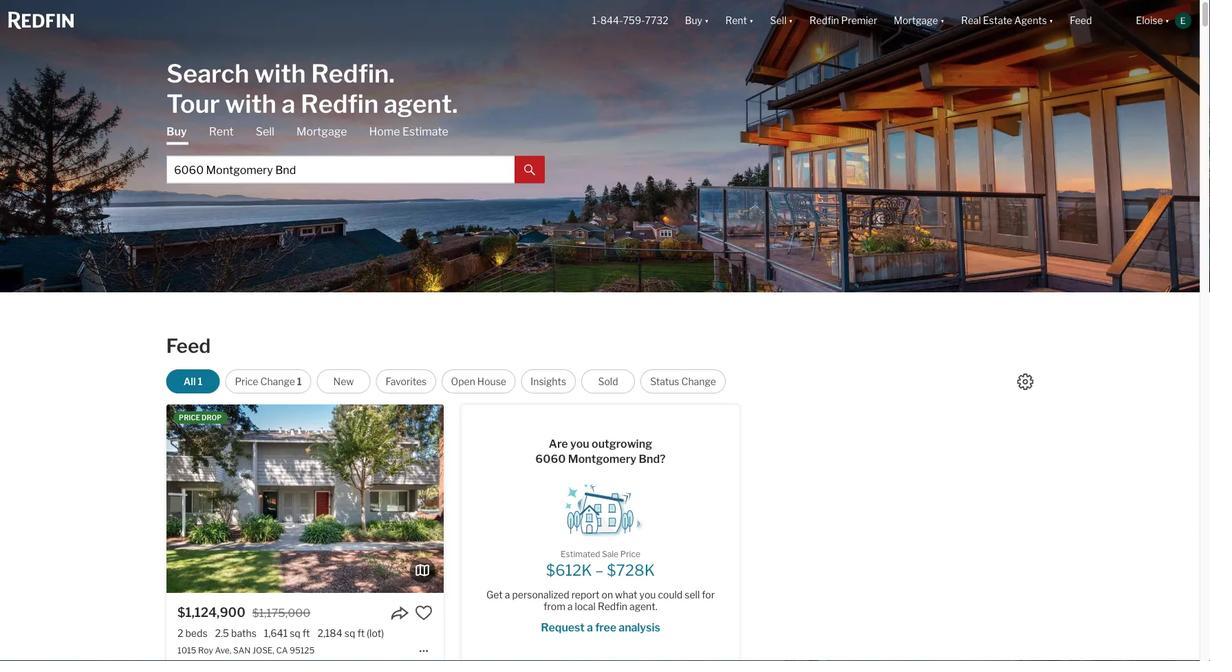 Task type: vqa. For each thing, say whether or not it's contained in the screenshot.
Search
yes



Task type: locate. For each thing, give the bounding box(es) containing it.
0 horizontal spatial 1
[[198, 376, 203, 388]]

1 sq from the left
[[290, 628, 301, 640]]

2 sq from the left
[[345, 628, 355, 640]]

1 right all
[[198, 376, 203, 388]]

with
[[255, 58, 306, 88], [225, 88, 277, 119]]

a inside button
[[587, 621, 593, 634]]

0 vertical spatial agent.
[[384, 88, 458, 119]]

0 horizontal spatial change
[[261, 376, 295, 388]]

1 horizontal spatial rent
[[726, 15, 748, 26]]

all
[[184, 376, 196, 388]]

1 vertical spatial sell
[[256, 125, 275, 138]]

mortgage for mortgage
[[297, 125, 347, 138]]

1 horizontal spatial redfin
[[598, 601, 628, 613]]

1 horizontal spatial price
[[621, 550, 641, 559]]

sell right rent link
[[256, 125, 275, 138]]

redfin
[[810, 15, 840, 26], [301, 88, 379, 119], [598, 601, 628, 613]]

price up the $728k
[[621, 550, 641, 559]]

feed button
[[1062, 0, 1128, 41]]

1 horizontal spatial feed
[[1071, 15, 1093, 26]]

for
[[702, 589, 715, 601]]

rent
[[726, 15, 748, 26], [209, 125, 234, 138]]

2 ft from the left
[[358, 628, 365, 640]]

1 horizontal spatial buy
[[685, 15, 703, 26]]

estimated
[[561, 550, 601, 559]]

tab list
[[167, 124, 545, 183]]

sale
[[602, 550, 619, 559]]

photo of 1015 roy ave, san jose, ca 95125 image
[[167, 405, 444, 593], [444, 405, 722, 593]]

home estimate
[[369, 125, 449, 138]]

0 vertical spatial sell
[[771, 15, 787, 26]]

buy
[[685, 15, 703, 26], [167, 125, 187, 138]]

search with redfin. tour with a redfin agent.
[[167, 58, 458, 119]]

$1,124,900
[[178, 605, 246, 620]]

buy right 7732
[[685, 15, 703, 26]]

buy inside dropdown button
[[685, 15, 703, 26]]

mortgage
[[894, 15, 939, 26], [297, 125, 347, 138]]

▾ inside sell ▾ dropdown button
[[789, 15, 793, 26]]

2
[[178, 628, 183, 640]]

change inside price change 'radio'
[[261, 376, 295, 388]]

change left 'new'
[[261, 376, 295, 388]]

redfin inside get a personalized report on what you could sell for from a local redfin agent.
[[598, 601, 628, 613]]

change for price
[[261, 376, 295, 388]]

feed inside button
[[1071, 15, 1093, 26]]

submit search image
[[525, 165, 536, 176]]

roy
[[198, 646, 213, 656]]

1 left 'new'
[[297, 376, 302, 388]]

bnd?
[[639, 452, 666, 466]]

2 horizontal spatial redfin
[[810, 15, 840, 26]]

redfin inside button
[[810, 15, 840, 26]]

(lot)
[[367, 628, 384, 640]]

ft for 2,184 sq ft (lot)
[[358, 628, 365, 640]]

get a personalized report on what you could sell for from a local redfin agent.
[[487, 589, 715, 613]]

sell link
[[256, 124, 275, 139]]

1 vertical spatial redfin
[[301, 88, 379, 119]]

redfin premier button
[[802, 0, 886, 41]]

change
[[261, 376, 295, 388], [682, 376, 717, 388]]

sell
[[685, 589, 700, 601]]

1 horizontal spatial 1
[[297, 376, 302, 388]]

you inside the are you outgrowing 6060 montgomery bnd?
[[571, 437, 590, 451]]

rent inside dropdown button
[[726, 15, 748, 26]]

1 vertical spatial price
[[621, 550, 641, 559]]

insights
[[531, 376, 567, 388]]

1 vertical spatial rent
[[209, 125, 234, 138]]

▾ left user photo
[[1166, 15, 1170, 26]]

option group
[[166, 370, 726, 394]]

free
[[596, 621, 617, 634]]

mortgage left real
[[894, 15, 939, 26]]

agent.
[[384, 88, 458, 119], [630, 601, 658, 613]]

0 vertical spatial price
[[235, 376, 258, 388]]

1 vertical spatial mortgage
[[297, 125, 347, 138]]

▾ for sell ▾
[[789, 15, 793, 26]]

0 horizontal spatial ft
[[303, 628, 310, 640]]

favorites
[[386, 376, 427, 388]]

sell right rent ▾
[[771, 15, 787, 26]]

real estate agents ▾ button
[[954, 0, 1062, 41]]

▾ for rent ▾
[[750, 15, 754, 26]]

0 horizontal spatial you
[[571, 437, 590, 451]]

you right are
[[571, 437, 590, 451]]

0 horizontal spatial rent
[[209, 125, 234, 138]]

0 vertical spatial mortgage
[[894, 15, 939, 26]]

change inside status change option
[[682, 376, 717, 388]]

mortgage inside dropdown button
[[894, 15, 939, 26]]

▾ left rent ▾
[[705, 15, 709, 26]]

price
[[235, 376, 258, 388], [621, 550, 641, 559]]

0 horizontal spatial mortgage
[[297, 125, 347, 138]]

rent down tour
[[209, 125, 234, 138]]

3 ▾ from the left
[[789, 15, 793, 26]]

▾ inside real estate agents ▾ link
[[1050, 15, 1054, 26]]

0 horizontal spatial redfin
[[301, 88, 379, 119]]

▾ inside rent ▾ dropdown button
[[750, 15, 754, 26]]

▾ inside mortgage ▾ dropdown button
[[941, 15, 945, 26]]

0 vertical spatial rent
[[726, 15, 748, 26]]

▾ inside buy ▾ dropdown button
[[705, 15, 709, 26]]

redfin down on
[[598, 601, 628, 613]]

sq right 2,184
[[345, 628, 355, 640]]

0 horizontal spatial feed
[[166, 335, 211, 358]]

1 horizontal spatial change
[[682, 376, 717, 388]]

redfin.
[[311, 58, 395, 88]]

ft left (lot)
[[358, 628, 365, 640]]

▾ right agents
[[1050, 15, 1054, 26]]

real estate agents ▾
[[962, 15, 1054, 26]]

redfin left premier
[[810, 15, 840, 26]]

5 ▾ from the left
[[1050, 15, 1054, 26]]

sell ▾ button
[[762, 0, 802, 41]]

house
[[478, 376, 507, 388]]

2.5 baths
[[215, 628, 257, 640]]

2 ▾ from the left
[[750, 15, 754, 26]]

1 horizontal spatial sq
[[345, 628, 355, 640]]

rent right buy ▾
[[726, 15, 748, 26]]

are you outgrowing 6060 montgomery bnd?
[[536, 437, 666, 466]]

sell for sell ▾
[[771, 15, 787, 26]]

buy down tour
[[167, 125, 187, 138]]

1 vertical spatial buy
[[167, 125, 187, 138]]

a inside search with redfin. tour with a redfin agent.
[[282, 88, 296, 119]]

buy link
[[167, 124, 187, 145]]

1 change from the left
[[261, 376, 295, 388]]

a
[[282, 88, 296, 119], [505, 589, 510, 601], [568, 601, 573, 613], [587, 621, 593, 634]]

$1,124,900 $1,175,000
[[178, 605, 311, 620]]

1 vertical spatial you
[[640, 589, 656, 601]]

mortgage up city, address, school, agent, zip search box
[[297, 125, 347, 138]]

report
[[572, 589, 600, 601]]

1 horizontal spatial sell
[[771, 15, 787, 26]]

ft
[[303, 628, 310, 640], [358, 628, 365, 640]]

you inside get a personalized report on what you could sell for from a local redfin agent.
[[640, 589, 656, 601]]

home estimate link
[[369, 124, 449, 139]]

1 ▾ from the left
[[705, 15, 709, 26]]

1 horizontal spatial you
[[640, 589, 656, 601]]

1 inside price change 'radio'
[[297, 376, 302, 388]]

Insights radio
[[521, 370, 576, 394]]

2 1 from the left
[[297, 376, 302, 388]]

rent ▾ button
[[718, 0, 762, 41]]

rent ▾
[[726, 15, 754, 26]]

0 horizontal spatial buy
[[167, 125, 187, 138]]

1 horizontal spatial agent.
[[630, 601, 658, 613]]

request a free analysis
[[541, 621, 661, 634]]

0 vertical spatial you
[[571, 437, 590, 451]]

change right status
[[682, 376, 717, 388]]

1 vertical spatial agent.
[[630, 601, 658, 613]]

0 horizontal spatial sq
[[290, 628, 301, 640]]

1
[[198, 376, 203, 388], [297, 376, 302, 388]]

2 change from the left
[[682, 376, 717, 388]]

4 ▾ from the left
[[941, 15, 945, 26]]

0 horizontal spatial sell
[[256, 125, 275, 138]]

rent link
[[209, 124, 234, 139]]

estimate
[[403, 125, 449, 138]]

$1,175,000
[[252, 606, 311, 620]]

6 ▾ from the left
[[1166, 15, 1170, 26]]

1 1 from the left
[[198, 376, 203, 388]]

▾ left real
[[941, 15, 945, 26]]

1 horizontal spatial ft
[[358, 628, 365, 640]]

real estate agents ▾ link
[[962, 0, 1054, 41]]

1 ft from the left
[[303, 628, 310, 640]]

agent. up analysis
[[630, 601, 658, 613]]

you
[[571, 437, 590, 451], [640, 589, 656, 601]]

0 horizontal spatial price
[[235, 376, 258, 388]]

sell
[[771, 15, 787, 26], [256, 125, 275, 138]]

you right what at bottom
[[640, 589, 656, 601]]

2 vertical spatial redfin
[[598, 601, 628, 613]]

agent. up estimate
[[384, 88, 458, 119]]

0 vertical spatial feed
[[1071, 15, 1093, 26]]

sell ▾
[[771, 15, 793, 26]]

759-
[[623, 15, 645, 26]]

0 vertical spatial buy
[[685, 15, 703, 26]]

redfin up mortgage link
[[301, 88, 379, 119]]

feed right agents
[[1071, 15, 1093, 26]]

▾ left sell ▾
[[750, 15, 754, 26]]

price right "all 1"
[[235, 376, 258, 388]]

0 horizontal spatial agent.
[[384, 88, 458, 119]]

1,641 sq ft
[[264, 628, 310, 640]]

▾ right rent ▾
[[789, 15, 793, 26]]

buy ▾
[[685, 15, 709, 26]]

premier
[[842, 15, 878, 26]]

0 vertical spatial redfin
[[810, 15, 840, 26]]

Status Change radio
[[641, 370, 726, 394]]

ft up 95125
[[303, 628, 310, 640]]

are
[[549, 437, 568, 451]]

sq up 95125
[[290, 628, 301, 640]]

feed up all
[[166, 335, 211, 358]]

sell inside dropdown button
[[771, 15, 787, 26]]

outgrowing
[[592, 437, 653, 451]]

request a free analysis button
[[524, 613, 678, 641]]

1 horizontal spatial mortgage
[[894, 15, 939, 26]]



Task type: describe. For each thing, give the bounding box(es) containing it.
mortgage ▾
[[894, 15, 945, 26]]

tab list containing buy
[[167, 124, 545, 183]]

1015 roy ave, san jose, ca 95125
[[178, 646, 315, 656]]

status
[[651, 376, 680, 388]]

an image of a house image
[[557, 478, 645, 538]]

sell ▾ button
[[771, 0, 793, 41]]

mortgage ▾ button
[[894, 0, 945, 41]]

2,184
[[318, 628, 343, 640]]

All radio
[[166, 370, 220, 394]]

search
[[167, 58, 249, 88]]

95125
[[290, 646, 315, 656]]

2,184 sq ft (lot)
[[318, 628, 384, 640]]

real
[[962, 15, 982, 26]]

buy for buy
[[167, 125, 187, 138]]

rent for rent
[[209, 125, 234, 138]]

sold
[[599, 376, 619, 388]]

beds
[[185, 628, 208, 640]]

baths
[[231, 628, 257, 640]]

price drop
[[179, 414, 222, 422]]

request
[[541, 621, 585, 634]]

▾ for buy ▾
[[705, 15, 709, 26]]

drop
[[202, 414, 222, 422]]

$612k
[[546, 561, 592, 580]]

▾ for eloise ▾
[[1166, 15, 1170, 26]]

844-
[[601, 15, 623, 26]]

rent ▾ button
[[726, 0, 754, 41]]

buy ▾ button
[[685, 0, 709, 41]]

personalized
[[512, 589, 570, 601]]

buy ▾ button
[[677, 0, 718, 41]]

1-
[[593, 15, 601, 26]]

6060
[[536, 452, 566, 466]]

redfin premier
[[810, 15, 878, 26]]

mortgage link
[[297, 124, 347, 139]]

estimated sale price $612k – $728k
[[546, 550, 655, 580]]

1,641
[[264, 628, 288, 640]]

1015
[[178, 646, 196, 656]]

all 1
[[184, 376, 203, 388]]

could
[[658, 589, 683, 601]]

2.5
[[215, 628, 229, 640]]

home
[[369, 125, 400, 138]]

1 vertical spatial feed
[[166, 335, 211, 358]]

price inside estimated sale price $612k – $728k
[[621, 550, 641, 559]]

Open House radio
[[442, 370, 516, 394]]

New radio
[[317, 370, 371, 394]]

City, Address, School, Agent, ZIP search field
[[167, 156, 515, 183]]

local
[[575, 601, 596, 613]]

what
[[615, 589, 638, 601]]

7732
[[645, 15, 669, 26]]

price change 1
[[235, 376, 302, 388]]

get
[[487, 589, 503, 601]]

eloise ▾
[[1137, 15, 1170, 26]]

$728k
[[607, 561, 655, 580]]

on
[[602, 589, 613, 601]]

Sold radio
[[582, 370, 635, 394]]

favorite button image
[[415, 604, 433, 622]]

mortgage ▾ button
[[886, 0, 954, 41]]

2 beds
[[178, 628, 208, 640]]

eloise
[[1137, 15, 1164, 26]]

favorite button checkbox
[[415, 604, 433, 622]]

redfin inside search with redfin. tour with a redfin agent.
[[301, 88, 379, 119]]

ca
[[276, 646, 288, 656]]

tour
[[167, 88, 220, 119]]

from
[[544, 601, 566, 613]]

1-844-759-7732 link
[[593, 15, 669, 26]]

1 inside all option
[[198, 376, 203, 388]]

user photo image
[[1176, 12, 1192, 29]]

sell for sell
[[256, 125, 275, 138]]

Favorites radio
[[376, 370, 437, 394]]

status change
[[651, 376, 717, 388]]

2 photo of 1015 roy ave, san jose, ca 95125 image from the left
[[444, 405, 722, 593]]

open
[[451, 376, 476, 388]]

ave,
[[215, 646, 232, 656]]

mortgage for mortgage ▾
[[894, 15, 939, 26]]

1-844-759-7732
[[593, 15, 669, 26]]

open house
[[451, 376, 507, 388]]

option group containing all
[[166, 370, 726, 394]]

new
[[334, 376, 354, 388]]

san
[[233, 646, 251, 656]]

price
[[179, 414, 200, 422]]

agent. inside get a personalized report on what you could sell for from a local redfin agent.
[[630, 601, 658, 613]]

price inside 'radio'
[[235, 376, 258, 388]]

ft for 1,641 sq ft
[[303, 628, 310, 640]]

analysis
[[619, 621, 661, 634]]

–
[[596, 561, 604, 580]]

estate
[[984, 15, 1013, 26]]

agent. inside search with redfin. tour with a redfin agent.
[[384, 88, 458, 119]]

▾ for mortgage ▾
[[941, 15, 945, 26]]

Price Change radio
[[226, 370, 312, 394]]

montgomery
[[568, 452, 637, 466]]

buy for buy ▾
[[685, 15, 703, 26]]

agents
[[1015, 15, 1048, 26]]

sq for 2,184
[[345, 628, 355, 640]]

change for status
[[682, 376, 717, 388]]

sq for 1,641
[[290, 628, 301, 640]]

rent for rent ▾
[[726, 15, 748, 26]]

1 photo of 1015 roy ave, san jose, ca 95125 image from the left
[[167, 405, 444, 593]]



